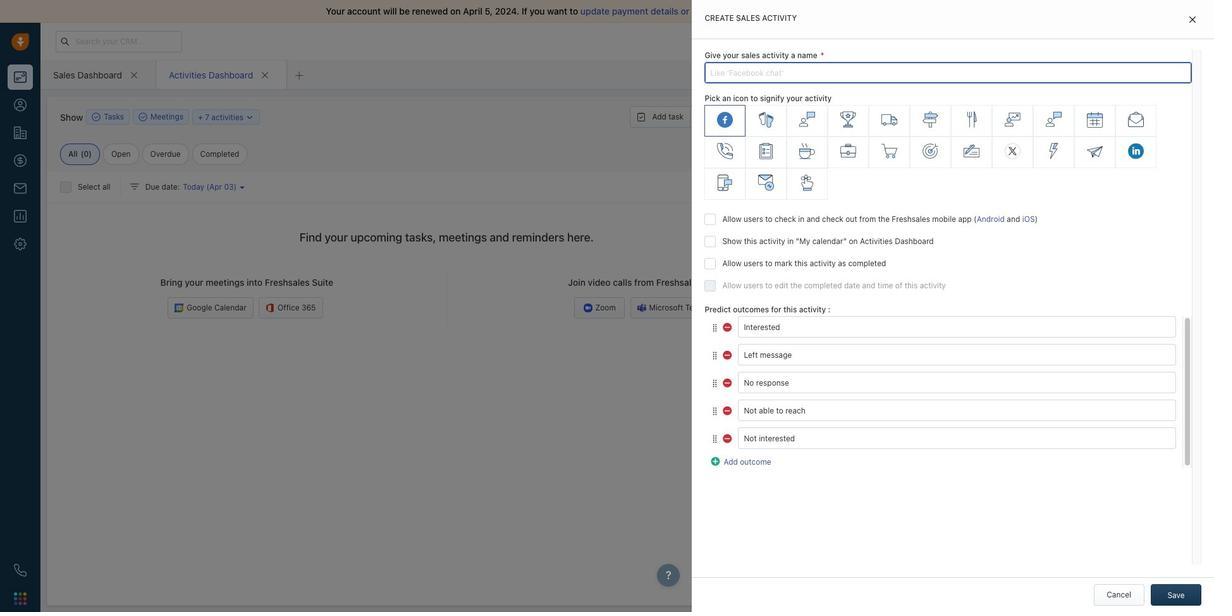 Task type: locate. For each thing, give the bounding box(es) containing it.
Search your CRM... text field
[[56, 31, 182, 52]]

None text field
[[739, 344, 1177, 366], [739, 372, 1177, 394], [739, 428, 1177, 449], [739, 344, 1177, 366], [739, 372, 1177, 394], [739, 428, 1177, 449]]

minus filled image for 2nd ui drag handle icon from the top
[[723, 349, 733, 359]]

2 ui drag handle image from the top
[[711, 351, 719, 361]]

ui drag handle image
[[711, 323, 719, 333], [711, 351, 719, 361], [711, 379, 719, 388], [711, 407, 719, 416], [711, 435, 719, 444]]

minus filled image for third ui drag handle icon from the bottom of the page
[[723, 377, 733, 387]]

minus filled image for 1st ui drag handle icon from the top
[[723, 321, 733, 331]]

tab panel
[[692, 0, 1215, 612]]

dialog
[[692, 0, 1215, 612]]

minus filled image
[[723, 433, 733, 443]]

1 ui drag handle image from the top
[[711, 323, 719, 333]]

5 ui drag handle image from the top
[[711, 435, 719, 444]]

3 minus filled image from the top
[[723, 377, 733, 387]]

None text field
[[739, 317, 1177, 338], [739, 400, 1177, 422], [739, 317, 1177, 338], [739, 400, 1177, 422]]

minus filled image
[[723, 321, 733, 331], [723, 349, 733, 359], [723, 377, 733, 387], [723, 405, 733, 415]]

2 minus filled image from the top
[[723, 349, 733, 359]]

freshworks switcher image
[[14, 593, 27, 605]]

1 minus filled image from the top
[[723, 321, 733, 331]]

4 minus filled image from the top
[[723, 405, 733, 415]]



Task type: describe. For each thing, give the bounding box(es) containing it.
down image
[[246, 113, 255, 122]]

send email image
[[1096, 38, 1105, 46]]

phone element
[[8, 558, 33, 583]]

3 ui drag handle image from the top
[[711, 379, 719, 388]]

plus filled image
[[711, 456, 722, 466]]

what's new image
[[1124, 36, 1133, 45]]

4 ui drag handle image from the top
[[711, 407, 719, 416]]

phone image
[[14, 564, 27, 577]]

Like 'Facebook chat' text field
[[705, 62, 1193, 84]]

close image
[[1194, 7, 1203, 16]]

minus filled image for 4th ui drag handle icon
[[723, 405, 733, 415]]



Task type: vqa. For each thing, say whether or not it's contained in the screenshot.
tab panel
yes



